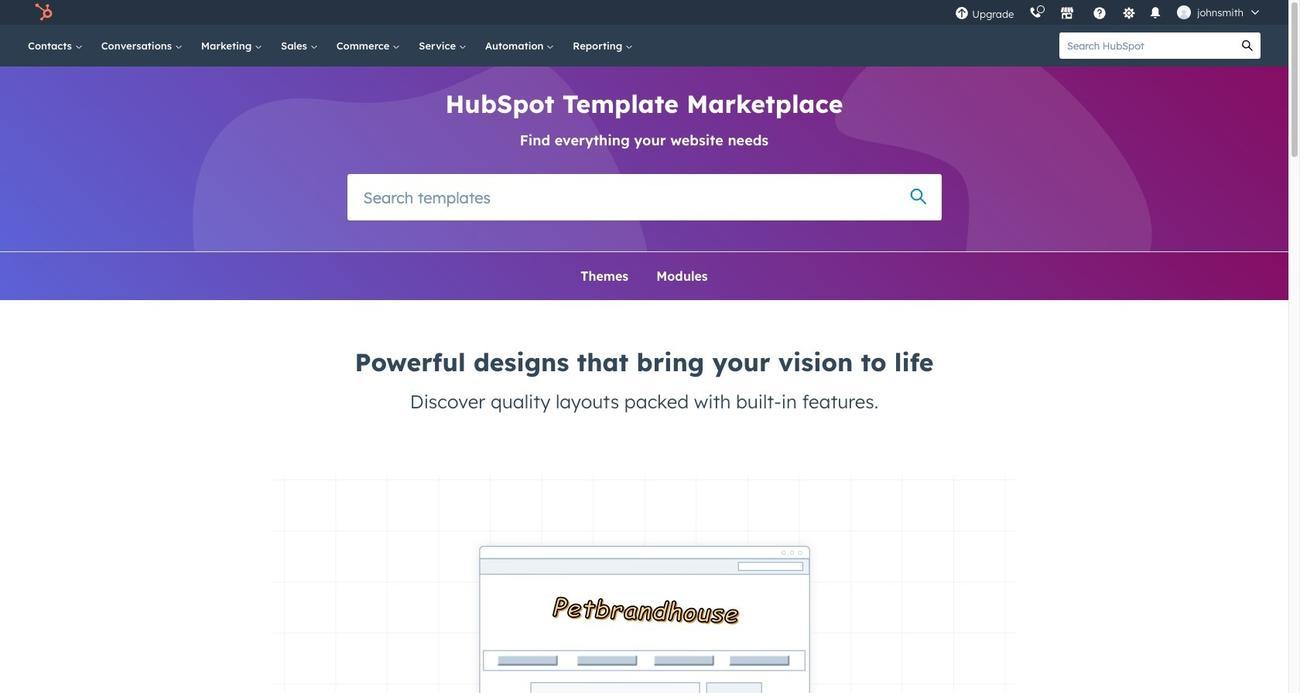 Task type: locate. For each thing, give the bounding box(es) containing it.
john smith image
[[1177, 5, 1191, 19]]

Search HubSpot search field
[[1060, 33, 1234, 59]]

menu
[[948, 0, 1270, 25]]



Task type: describe. For each thing, give the bounding box(es) containing it.
Search templates search field
[[347, 174, 941, 221]]

marketplaces image
[[1061, 7, 1074, 21]]



Task type: vqa. For each thing, say whether or not it's contained in the screenshot.
Items
no



